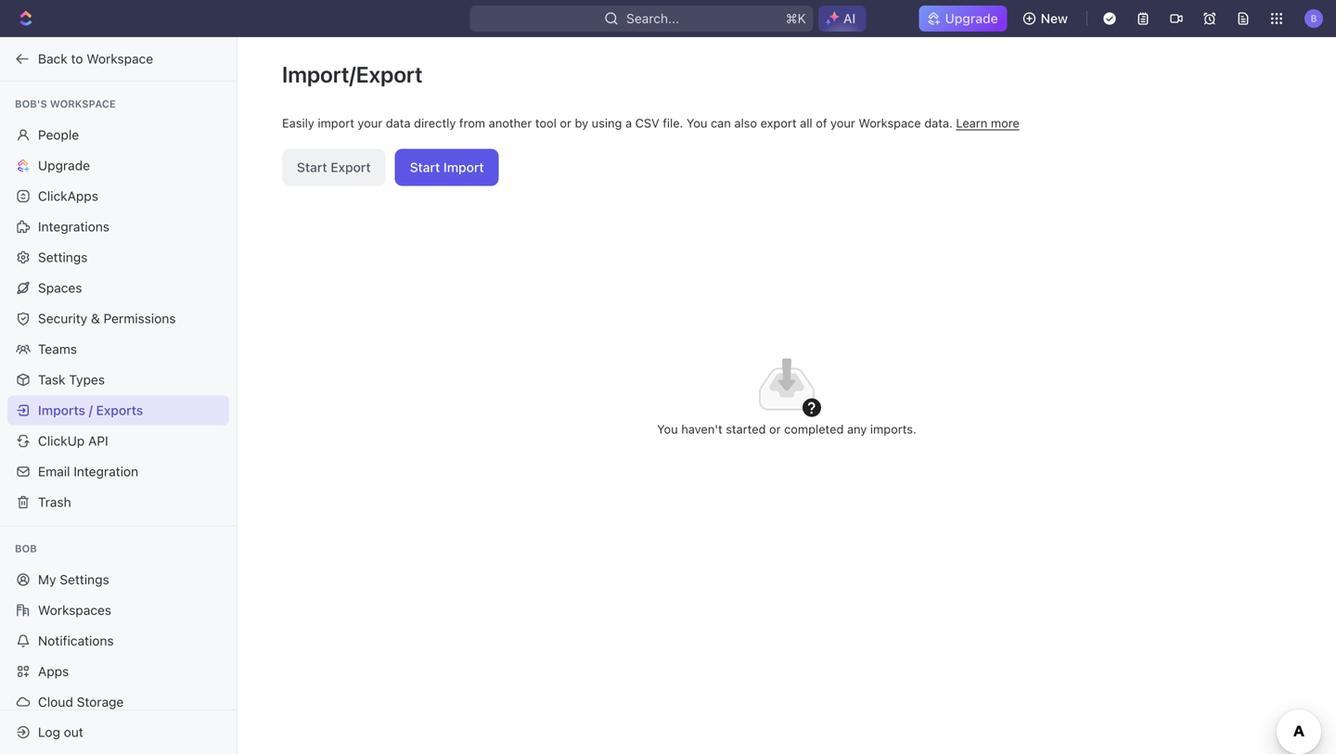 Task type: vqa. For each thing, say whether or not it's contained in the screenshot.
B
yes



Task type: describe. For each thing, give the bounding box(es) containing it.
all
[[800, 116, 813, 130]]

/
[[89, 403, 93, 418]]

my settings
[[38, 572, 109, 588]]

log out button
[[7, 718, 221, 748]]

security
[[38, 311, 87, 326]]

1 horizontal spatial upgrade link
[[919, 6, 1008, 32]]

export
[[761, 116, 797, 130]]

my
[[38, 572, 56, 588]]

security & permissions link
[[7, 304, 229, 334]]

file.
[[663, 116, 683, 130]]

integration
[[74, 464, 138, 479]]

1 your from the left
[[358, 116, 383, 130]]

also
[[735, 116, 757, 130]]

cloud
[[38, 695, 73, 710]]

cloud storage
[[38, 695, 124, 710]]

imports
[[38, 403, 85, 418]]

bob
[[15, 543, 37, 555]]

log
[[38, 725, 60, 740]]

more
[[991, 116, 1020, 130]]

api
[[88, 433, 108, 449]]

permissions
[[104, 311, 176, 326]]

storage
[[77, 695, 124, 710]]

by
[[575, 116, 589, 130]]

a
[[626, 116, 632, 130]]

task types
[[38, 372, 105, 388]]

of
[[816, 116, 827, 130]]

notifications link
[[7, 627, 229, 656]]

imports / exports link
[[7, 396, 229, 426]]

csv
[[636, 116, 660, 130]]

easily import your data directly from another tool or by using a csv file. you can also export all of your workspace data. learn more
[[282, 116, 1020, 130]]

haven't
[[682, 422, 723, 436]]

people
[[38, 127, 79, 142]]

data.
[[925, 116, 953, 130]]

workspace inside button
[[87, 51, 153, 66]]

any
[[847, 422, 867, 436]]

types
[[69, 372, 105, 388]]

0 horizontal spatial you
[[657, 422, 678, 436]]

clickup api link
[[7, 426, 229, 456]]

spaces link
[[7, 273, 229, 303]]

start export button
[[282, 149, 386, 186]]

0 vertical spatial upgrade
[[945, 11, 998, 26]]

teams
[[38, 342, 77, 357]]

notifications
[[38, 633, 114, 649]]

learn
[[956, 116, 988, 130]]

learn more link
[[956, 116, 1020, 130]]

email integration link
[[7, 457, 229, 487]]

apps
[[38, 664, 69, 679]]

b button
[[1299, 4, 1329, 33]]

start import button
[[395, 149, 499, 186]]

email
[[38, 464, 70, 479]]

clickapps link
[[7, 181, 229, 211]]

back
[[38, 51, 68, 66]]

started
[[726, 422, 766, 436]]

start for start export
[[297, 160, 327, 175]]

tool
[[535, 116, 557, 130]]

trash link
[[7, 488, 229, 517]]

completed
[[784, 422, 844, 436]]



Task type: locate. For each thing, give the bounding box(es) containing it.
0 horizontal spatial or
[[560, 116, 572, 130]]

settings inside 'link'
[[38, 250, 88, 265]]

0 horizontal spatial upgrade
[[38, 158, 90, 173]]

0 horizontal spatial upgrade link
[[7, 151, 229, 181]]

using
[[592, 116, 622, 130]]

bob's workspace
[[15, 98, 116, 110]]

1 vertical spatial settings
[[60, 572, 109, 588]]

0 vertical spatial you
[[687, 116, 708, 130]]

or right started
[[770, 422, 781, 436]]

export
[[331, 160, 371, 175]]

clickapps
[[38, 188, 98, 204]]

2 your from the left
[[831, 116, 856, 130]]

your right of
[[831, 116, 856, 130]]

1 horizontal spatial upgrade
[[945, 11, 998, 26]]

0 vertical spatial or
[[560, 116, 572, 130]]

your
[[358, 116, 383, 130], [831, 116, 856, 130]]

clickup api
[[38, 433, 108, 449]]

2 vertical spatial workspace
[[859, 116, 921, 130]]

my settings link
[[7, 565, 229, 595]]

upgrade link
[[919, 6, 1008, 32], [7, 151, 229, 181]]

from
[[459, 116, 485, 130]]

⌘k
[[786, 11, 806, 26]]

to
[[71, 51, 83, 66]]

your left data
[[358, 116, 383, 130]]

bob's
[[15, 98, 47, 110]]

out
[[64, 725, 83, 740]]

search...
[[627, 11, 680, 26]]

can
[[711, 116, 731, 130]]

start inside button
[[410, 160, 440, 175]]

teams link
[[7, 335, 229, 364]]

easily
[[282, 116, 314, 130]]

settings link
[[7, 243, 229, 272]]

upgrade left new button
[[945, 11, 998, 26]]

b
[[1311, 13, 1317, 23]]

or
[[560, 116, 572, 130], [770, 422, 781, 436]]

email integration
[[38, 464, 138, 479]]

new
[[1041, 11, 1068, 26]]

clickup
[[38, 433, 85, 449]]

1 vertical spatial upgrade
[[38, 158, 90, 173]]

start inside button
[[297, 160, 327, 175]]

0 horizontal spatial your
[[358, 116, 383, 130]]

workspace
[[87, 51, 153, 66], [50, 98, 116, 110], [859, 116, 921, 130]]

imports / exports
[[38, 403, 143, 418]]

workspaces
[[38, 603, 111, 618]]

another
[[489, 116, 532, 130]]

0 vertical spatial settings
[[38, 250, 88, 265]]

cloud storage link
[[7, 688, 229, 717]]

task
[[38, 372, 65, 388]]

start
[[297, 160, 327, 175], [410, 160, 440, 175]]

1 start from the left
[[297, 160, 327, 175]]

start left import
[[410, 160, 440, 175]]

log out
[[38, 725, 83, 740]]

1 vertical spatial workspace
[[50, 98, 116, 110]]

workspace up people
[[50, 98, 116, 110]]

start export
[[297, 160, 371, 175]]

you
[[687, 116, 708, 130], [657, 422, 678, 436]]

workspaces link
[[7, 596, 229, 626]]

upgrade
[[945, 11, 998, 26], [38, 158, 90, 173]]

import
[[318, 116, 354, 130]]

&
[[91, 311, 100, 326]]

back to workspace button
[[7, 44, 220, 74]]

you left can
[[687, 116, 708, 130]]

1 vertical spatial or
[[770, 422, 781, 436]]

ai
[[844, 11, 856, 26]]

trash
[[38, 495, 71, 510]]

new button
[[1015, 4, 1079, 33]]

task types link
[[7, 365, 229, 395]]

integrations
[[38, 219, 110, 234]]

upgrade link down people link
[[7, 151, 229, 181]]

you haven't started or completed any imports.
[[657, 422, 917, 436]]

integrations link
[[7, 212, 229, 242]]

exports
[[96, 403, 143, 418]]

1 horizontal spatial your
[[831, 116, 856, 130]]

workspace left data. on the top of page
[[859, 116, 921, 130]]

spaces
[[38, 280, 82, 296]]

start left export
[[297, 160, 327, 175]]

0 horizontal spatial start
[[297, 160, 327, 175]]

1 horizontal spatial or
[[770, 422, 781, 436]]

upgrade up clickapps in the top of the page
[[38, 158, 90, 173]]

2 start from the left
[[410, 160, 440, 175]]

settings up workspaces
[[60, 572, 109, 588]]

1 horizontal spatial start
[[410, 160, 440, 175]]

people link
[[7, 120, 229, 150]]

or left by
[[560, 116, 572, 130]]

apps link
[[7, 657, 229, 687]]

settings up spaces
[[38, 250, 88, 265]]

import
[[444, 160, 484, 175]]

upgrade link left new button
[[919, 6, 1008, 32]]

start import
[[410, 160, 484, 175]]

back to workspace
[[38, 51, 153, 66]]

you left haven't
[[657, 422, 678, 436]]

security & permissions
[[38, 311, 176, 326]]

data
[[386, 116, 411, 130]]

imports.
[[871, 422, 917, 436]]

1 horizontal spatial you
[[687, 116, 708, 130]]

directly
[[414, 116, 456, 130]]

workspace right to
[[87, 51, 153, 66]]

1 vertical spatial you
[[657, 422, 678, 436]]

0 vertical spatial workspace
[[87, 51, 153, 66]]

1 vertical spatial upgrade link
[[7, 151, 229, 181]]

0 vertical spatial upgrade link
[[919, 6, 1008, 32]]

start for start import
[[410, 160, 440, 175]]

import/export
[[282, 61, 423, 87]]

ai button
[[819, 6, 866, 32]]



